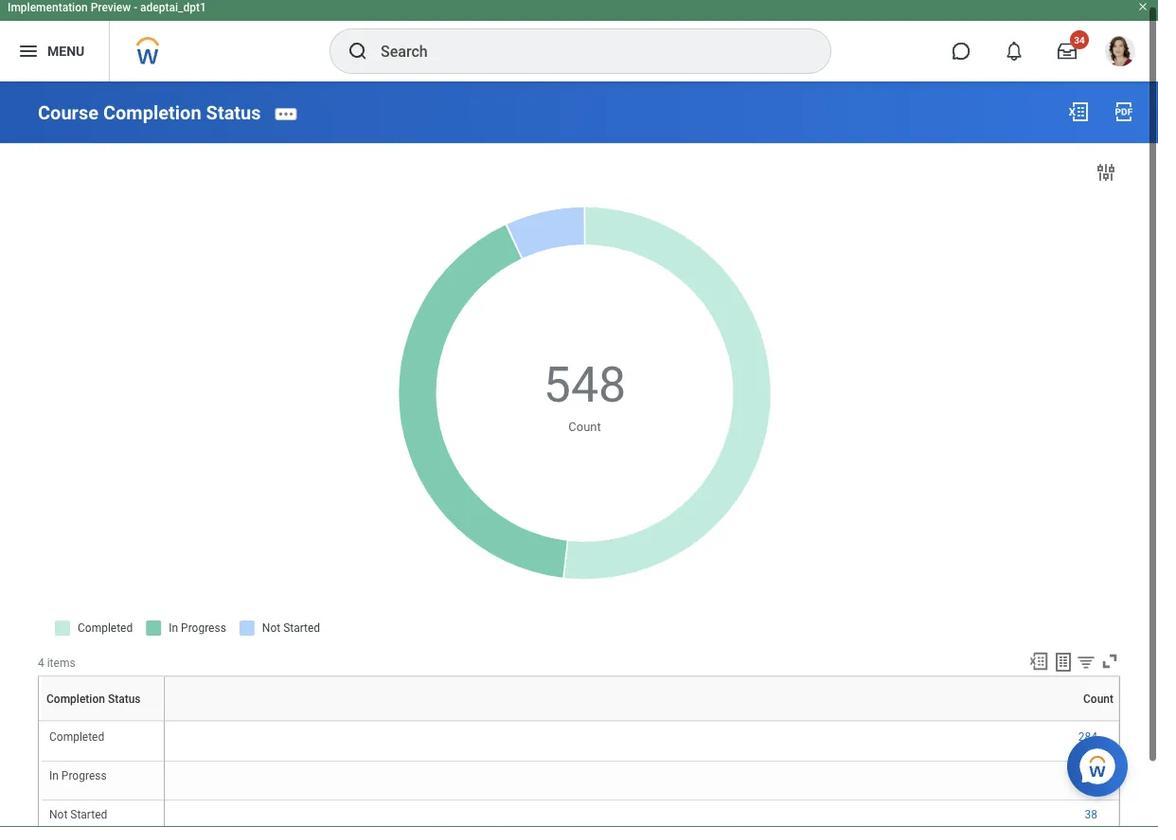 Task type: vqa. For each thing, say whether or not it's contained in the screenshot.
36
no



Task type: locate. For each thing, give the bounding box(es) containing it.
0 vertical spatial status
[[206, 102, 261, 124]]

completion right course
[[103, 102, 201, 124]]

completion status
[[46, 692, 141, 705], [98, 721, 106, 722]]

0 vertical spatial count
[[569, 420, 601, 434]]

in
[[49, 769, 59, 782]]

completion status inside row 'element'
[[46, 692, 141, 705]]

1 vertical spatial count
[[1084, 692, 1114, 705]]

completion status down row 'element' at the left bottom of the page
[[98, 721, 106, 722]]

38 button
[[1085, 807, 1101, 822]]

implementation preview -   adeptai_dpt1
[[8, 1, 206, 14]]

status
[[206, 102, 261, 124], [108, 692, 141, 705], [103, 721, 106, 722]]

284 button
[[1079, 729, 1101, 744]]

4
[[38, 657, 44, 670]]

inbox large image
[[1058, 42, 1077, 61]]

toolbar
[[1020, 651, 1121, 676]]

toolbar inside 548 main content
[[1020, 651, 1121, 676]]

1 vertical spatial status
[[108, 692, 141, 705]]

course completion status
[[38, 102, 261, 124]]

not started element
[[49, 804, 107, 821]]

0 vertical spatial completion status
[[46, 692, 141, 705]]

profile logan mcneil image
[[1106, 36, 1136, 70]]

548 main content
[[0, 81, 1159, 827]]

completion status up completion status button at the bottom left of the page
[[46, 692, 141, 705]]

completion status button
[[98, 721, 106, 722]]

completed element
[[49, 726, 104, 743]]

2 vertical spatial count
[[641, 721, 643, 722]]

count inside '548 count'
[[569, 420, 601, 434]]

1 vertical spatial completion
[[46, 692, 105, 705]]

0 horizontal spatial count
[[569, 420, 601, 434]]

course
[[38, 102, 98, 124]]

completion down row 'element' at the left bottom of the page
[[98, 721, 103, 722]]

284
[[1079, 730, 1098, 743]]

226 button
[[1079, 768, 1101, 783]]

count
[[569, 420, 601, 434], [1084, 692, 1114, 705], [641, 721, 643, 722]]

completion
[[103, 102, 201, 124], [46, 692, 105, 705], [98, 721, 103, 722]]

226
[[1079, 769, 1098, 782]]

-
[[134, 1, 137, 14]]

1 horizontal spatial status
[[108, 692, 141, 705]]

548 count
[[543, 356, 626, 434]]

2 horizontal spatial status
[[206, 102, 261, 124]]

548 button
[[543, 352, 629, 418]]

completion up completion status button at the bottom left of the page
[[46, 692, 105, 705]]

1 horizontal spatial count
[[641, 721, 643, 722]]

preview
[[91, 1, 131, 14]]

export to worksheets image
[[1052, 651, 1075, 674]]

0 horizontal spatial status
[[103, 721, 106, 722]]

34
[[1075, 34, 1085, 45]]

34 button
[[1047, 30, 1089, 72]]



Task type: describe. For each thing, give the bounding box(es) containing it.
2 horizontal spatial count
[[1084, 692, 1114, 705]]

row element
[[40, 677, 168, 720]]

export to excel image
[[1029, 651, 1050, 672]]

progress
[[61, 769, 107, 782]]

in progress
[[49, 769, 107, 782]]

justify image
[[17, 40, 40, 63]]

close environment banner image
[[1138, 1, 1149, 12]]

not started
[[49, 808, 107, 821]]

notifications large image
[[1005, 42, 1024, 61]]

count inside column header
[[641, 721, 643, 722]]

4 items
[[38, 657, 75, 670]]

Search Workday  search field
[[381, 30, 792, 72]]

adeptai_dpt1
[[140, 1, 206, 14]]

export to excel image
[[1068, 100, 1090, 123]]

select to filter grid data image
[[1076, 652, 1097, 672]]

count column header
[[165, 721, 1119, 722]]

548
[[543, 356, 626, 413]]

not
[[49, 808, 68, 821]]

in progress element
[[49, 765, 107, 782]]

view printable version (pdf) image
[[1113, 100, 1136, 123]]

started
[[70, 808, 107, 821]]

38
[[1085, 808, 1098, 821]]

implementation
[[8, 1, 88, 14]]

fullscreen image
[[1100, 651, 1121, 672]]

menu button
[[0, 21, 109, 81]]

configure and view chart data image
[[1095, 161, 1118, 184]]

items
[[47, 657, 75, 670]]

menu banner
[[0, 0, 1159, 81]]

completion inside row 'element'
[[46, 692, 105, 705]]

search image
[[347, 40, 369, 63]]

2 vertical spatial status
[[103, 721, 106, 722]]

menu
[[47, 43, 85, 59]]

0 vertical spatial completion
[[103, 102, 201, 124]]

course completion status link
[[38, 102, 261, 124]]

2 vertical spatial completion
[[98, 721, 103, 722]]

completed
[[49, 730, 104, 743]]

status inside row 'element'
[[108, 692, 141, 705]]

1 vertical spatial completion status
[[98, 721, 106, 722]]



